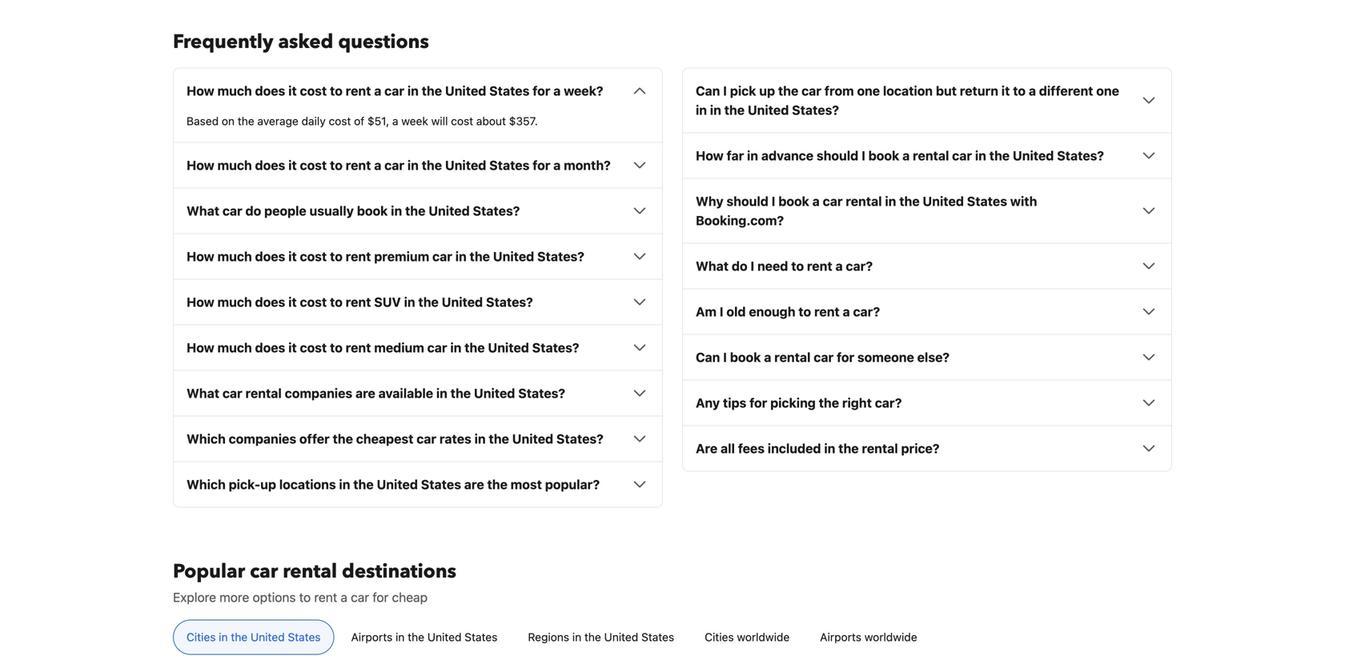 Task type: locate. For each thing, give the bounding box(es) containing it.
rent inside popular car rental destinations explore more options to rent a car for cheap
[[314, 590, 337, 605]]

it for how much does it cost to rent a car in the united states for a week?
[[288, 83, 297, 98]]

cost
[[300, 83, 327, 98], [329, 114, 351, 128], [451, 114, 473, 128], [300, 158, 327, 173], [300, 249, 327, 264], [300, 294, 327, 310], [300, 340, 327, 355]]

for left someone
[[837, 350, 854, 365]]

a left "month?"
[[553, 158, 561, 173]]

do left people on the top left
[[245, 203, 261, 218]]

up
[[759, 83, 775, 98], [260, 477, 276, 492]]

can for can i book a rental car for someone else?
[[696, 350, 720, 365]]

to up 'based on the average daily cost of $51, a week will cost about $357.'
[[330, 83, 343, 98]]

for up $357.
[[533, 83, 550, 98]]

popular?
[[545, 477, 600, 492]]

which for which pick-up locations in the united states are the most popular?
[[187, 477, 226, 492]]

tips
[[723, 395, 746, 411]]

car? up someone
[[853, 304, 880, 319]]

airports inside button
[[351, 631, 393, 644]]

a down destinations
[[341, 590, 347, 605]]

the
[[422, 83, 442, 98], [778, 83, 798, 98], [724, 102, 745, 118], [238, 114, 254, 128], [989, 148, 1010, 163], [422, 158, 442, 173], [899, 194, 920, 209], [405, 203, 425, 218], [470, 249, 490, 264], [418, 294, 439, 310], [465, 340, 485, 355], [451, 386, 471, 401], [819, 395, 839, 411], [333, 431, 353, 447], [489, 431, 509, 447], [838, 441, 859, 456], [353, 477, 374, 492], [487, 477, 508, 492], [231, 631, 248, 644], [408, 631, 424, 644], [584, 631, 601, 644]]

can i pick up the car from one location but return it to a different one in in the united states?
[[696, 83, 1119, 118]]

a down can i pick up the car from one location but return it to a different one in in the united states?
[[902, 148, 910, 163]]

states inside why should i book a car rental in the united states with booking.com?
[[967, 194, 1007, 209]]

a down advance
[[812, 194, 820, 209]]

to down how much does it cost to rent suv in the united states?
[[330, 340, 343, 355]]

it for how much does it cost to rent premium car in the united states?
[[288, 249, 297, 264]]

what do i need to rent a car? button
[[696, 256, 1159, 276]]

it inside can i pick up the car from one location but return it to a different one in in the united states?
[[1001, 83, 1010, 98]]

which inside which pick-up locations in the united states are the most popular? "dropdown button"
[[187, 477, 226, 492]]

cities
[[187, 631, 216, 644], [705, 631, 734, 644]]

4 much from the top
[[217, 294, 252, 310]]

0 vertical spatial what
[[187, 203, 219, 218]]

destinations
[[342, 559, 456, 585]]

to inside the how much does it cost to rent suv in the united states? dropdown button
[[330, 294, 343, 310]]

0 vertical spatial which
[[187, 431, 226, 447]]

to right enough
[[799, 304, 811, 319]]

0 vertical spatial do
[[245, 203, 261, 218]]

one right from
[[857, 83, 880, 98]]

offer
[[299, 431, 330, 447]]

how far in advance should i book a rental car in the united states? button
[[696, 146, 1159, 165]]

can i book a rental car for someone else?
[[696, 350, 950, 365]]

worldwide inside cities worldwide button
[[737, 631, 790, 644]]

am i old enough to rent a car?
[[696, 304, 880, 319]]

1 horizontal spatial do
[[732, 258, 747, 274]]

book
[[868, 148, 899, 163], [778, 194, 809, 209], [357, 203, 388, 218], [730, 350, 761, 365]]

how much does it cost to rent a car in the united states for a month?
[[187, 158, 611, 173]]

0 horizontal spatial should
[[727, 194, 769, 209]]

the down the "more"
[[231, 631, 248, 644]]

the right pick
[[778, 83, 798, 98]]

car? right right
[[875, 395, 902, 411]]

to inside the what do i need to rent a car? dropdown button
[[791, 258, 804, 274]]

the up how much does it cost to rent premium car in the united states? dropdown button
[[405, 203, 425, 218]]

what car rental companies are available in the united states?
[[187, 386, 565, 401]]

the down cheap
[[408, 631, 424, 644]]

i up booking.com?
[[772, 194, 775, 209]]

up inside which pick-up locations in the united states are the most popular? "dropdown button"
[[260, 477, 276, 492]]

to left suv
[[330, 294, 343, 310]]

rent left premium at the top of page
[[346, 249, 371, 264]]

2 which from the top
[[187, 477, 226, 492]]

else?
[[917, 350, 950, 365]]

from
[[825, 83, 854, 98]]

daily
[[301, 114, 326, 128]]

should up booking.com?
[[727, 194, 769, 209]]

cost left of
[[329, 114, 351, 128]]

to inside how much does it cost to rent a car in the united states for a month? 'dropdown button'
[[330, 158, 343, 173]]

1 vertical spatial do
[[732, 258, 747, 274]]

states? inside "dropdown button"
[[473, 203, 520, 218]]

1 horizontal spatial are
[[464, 477, 484, 492]]

which inside which companies offer the cheapest car rates  in the united states? dropdown button
[[187, 431, 226, 447]]

2 airports from the left
[[820, 631, 861, 644]]

car? for what do i need to rent a car?
[[846, 258, 873, 274]]

do left need
[[732, 258, 747, 274]]

a left week?
[[553, 83, 561, 98]]

the right regions at bottom left
[[584, 631, 601, 644]]

regions
[[528, 631, 569, 644]]

different
[[1039, 83, 1093, 98]]

worldwide inside airports worldwide button
[[865, 631, 917, 644]]

does
[[255, 83, 285, 98], [255, 158, 285, 173], [255, 249, 285, 264], [255, 294, 285, 310], [255, 340, 285, 355]]

return
[[960, 83, 998, 98]]

much
[[217, 83, 252, 98], [217, 158, 252, 173], [217, 249, 252, 264], [217, 294, 252, 310], [217, 340, 252, 355]]

1 vertical spatial which
[[187, 477, 226, 492]]

to right return
[[1013, 83, 1026, 98]]

up left locations
[[260, 477, 276, 492]]

1 vertical spatial companies
[[229, 431, 296, 447]]

1 which from the top
[[187, 431, 226, 447]]

companies up offer
[[285, 386, 352, 401]]

are left the available
[[355, 386, 375, 401]]

2 vertical spatial what
[[187, 386, 219, 401]]

average
[[257, 114, 298, 128]]

states?
[[792, 102, 839, 118], [1057, 148, 1104, 163], [473, 203, 520, 218], [537, 249, 584, 264], [486, 294, 533, 310], [532, 340, 579, 355], [518, 386, 565, 401], [556, 431, 603, 447]]

1 horizontal spatial should
[[817, 148, 859, 163]]

0 horizontal spatial cities
[[187, 631, 216, 644]]

cheapest
[[356, 431, 413, 447]]

usually
[[310, 203, 354, 218]]

0 vertical spatial up
[[759, 83, 775, 98]]

car? down why should i book a car rental in the united states with booking.com?
[[846, 258, 873, 274]]

old
[[727, 304, 746, 319]]

5 does from the top
[[255, 340, 285, 355]]

worldwide
[[737, 631, 790, 644], [865, 631, 917, 644]]

airports for airports worldwide
[[820, 631, 861, 644]]

1 can from the top
[[696, 83, 720, 98]]

to inside the how much does it cost to rent a car in the united states for a week? dropdown button
[[330, 83, 343, 98]]

cost down daily
[[300, 158, 327, 173]]

enough
[[749, 304, 795, 319]]

can inside can i pick up the car from one location but return it to a different one in in the united states?
[[696, 83, 720, 98]]

to inside how much does it cost to rent medium car in the united states? 'dropdown button'
[[330, 340, 343, 355]]

1 vertical spatial should
[[727, 194, 769, 209]]

car
[[384, 83, 404, 98], [802, 83, 821, 98], [952, 148, 972, 163], [384, 158, 404, 173], [823, 194, 843, 209], [222, 203, 242, 218], [432, 249, 452, 264], [427, 340, 447, 355], [814, 350, 834, 365], [222, 386, 242, 401], [417, 431, 436, 447], [250, 559, 278, 585], [351, 590, 369, 605]]

the down right
[[838, 441, 859, 456]]

to inside am i old enough to rent a car? dropdown button
[[799, 304, 811, 319]]

a down why should i book a car rental in the united states with booking.com?
[[835, 258, 843, 274]]

cost down how much does it cost to rent suv in the united states?
[[300, 340, 327, 355]]

book down old
[[730, 350, 761, 365]]

what inside dropdown button
[[696, 258, 729, 274]]

book down advance
[[778, 194, 809, 209]]

rental inside why should i book a car rental in the united states with booking.com?
[[846, 194, 882, 209]]

a up can i book a rental car for someone else?
[[843, 304, 850, 319]]

airports inside button
[[820, 631, 861, 644]]

0 horizontal spatial do
[[245, 203, 261, 218]]

will
[[431, 114, 448, 128]]

a down $51,
[[374, 158, 381, 173]]

1 vertical spatial car?
[[853, 304, 880, 319]]

what inside 'dropdown button'
[[187, 386, 219, 401]]

1 much from the top
[[217, 83, 252, 98]]

how for how much does it cost to rent a car in the united states for a week?
[[187, 83, 214, 98]]

car inside why should i book a car rental in the united states with booking.com?
[[823, 194, 843, 209]]

1 vertical spatial are
[[464, 477, 484, 492]]

any tips for picking the right car?
[[696, 395, 902, 411]]

what
[[187, 203, 219, 218], [696, 258, 729, 274], [187, 386, 219, 401]]

a left different
[[1029, 83, 1036, 98]]

for left cheap
[[373, 590, 389, 605]]

companies inside 'dropdown button'
[[285, 386, 352, 401]]

0 horizontal spatial airports
[[351, 631, 393, 644]]

one
[[857, 83, 880, 98], [1096, 83, 1119, 98]]

1 vertical spatial up
[[260, 477, 276, 492]]

the down cheapest
[[353, 477, 374, 492]]

1 does from the top
[[255, 83, 285, 98]]

what inside "dropdown button"
[[187, 203, 219, 218]]

do
[[245, 203, 261, 218], [732, 258, 747, 274]]

up inside can i pick up the car from one location but return it to a different one in in the united states?
[[759, 83, 775, 98]]

0 horizontal spatial one
[[857, 83, 880, 98]]

1 horizontal spatial one
[[1096, 83, 1119, 98]]

airports in the united states
[[351, 631, 498, 644]]

can inside dropdown button
[[696, 350, 720, 365]]

the down the how much does it cost to rent suv in the united states? dropdown button
[[465, 340, 485, 355]]

0 horizontal spatial worldwide
[[737, 631, 790, 644]]

should right advance
[[817, 148, 859, 163]]

0 vertical spatial can
[[696, 83, 720, 98]]

rent down of
[[346, 158, 371, 173]]

tab list
[[160, 620, 1185, 656]]

1 vertical spatial what
[[696, 258, 729, 274]]

it
[[288, 83, 297, 98], [1001, 83, 1010, 98], [288, 158, 297, 173], [288, 249, 297, 264], [288, 294, 297, 310], [288, 340, 297, 355]]

1 worldwide from the left
[[737, 631, 790, 644]]

much for how much does it cost to rent a car in the united states for a week?
[[217, 83, 252, 98]]

1 airports from the left
[[351, 631, 393, 644]]

5 much from the top
[[217, 340, 252, 355]]

united inside button
[[427, 631, 462, 644]]

the down pick
[[724, 102, 745, 118]]

0 vertical spatial should
[[817, 148, 859, 163]]

0 horizontal spatial are
[[355, 386, 375, 401]]

people
[[264, 203, 306, 218]]

which for which companies offer the cheapest car rates  in the united states?
[[187, 431, 226, 447]]

much for how much does it cost to rent medium car in the united states?
[[217, 340, 252, 355]]

companies up pick-
[[229, 431, 296, 447]]

airports worldwide button
[[806, 620, 931, 655]]

1 horizontal spatial airports
[[820, 631, 861, 644]]

0 vertical spatial companies
[[285, 386, 352, 401]]

cost left suv
[[300, 294, 327, 310]]

most
[[511, 477, 542, 492]]

questions
[[338, 29, 429, 55]]

week
[[401, 114, 428, 128]]

much for how much does it cost to rent suv in the united states?
[[217, 294, 252, 310]]

for left "month?"
[[533, 158, 550, 173]]

far
[[727, 148, 744, 163]]

how much does it cost to rent medium car in the united states? button
[[187, 338, 649, 357]]

to
[[330, 83, 343, 98], [1013, 83, 1026, 98], [330, 158, 343, 173], [330, 249, 343, 264], [791, 258, 804, 274], [330, 294, 343, 310], [799, 304, 811, 319], [330, 340, 343, 355], [299, 590, 311, 605]]

how for how much does it cost to rent a car in the united states for a month?
[[187, 158, 214, 173]]

to up usually on the left of page
[[330, 158, 343, 173]]

to right need
[[791, 258, 804, 274]]

how for how much does it cost to rent suv in the united states?
[[187, 294, 214, 310]]

can i book a rental car for someone else? button
[[696, 348, 1159, 367]]

airports worldwide
[[820, 631, 917, 644]]

companies
[[285, 386, 352, 401], [229, 431, 296, 447]]

locations
[[279, 477, 336, 492]]

rental
[[913, 148, 949, 163], [846, 194, 882, 209], [774, 350, 811, 365], [245, 386, 282, 401], [862, 441, 898, 456], [283, 559, 337, 585]]

4 does from the top
[[255, 294, 285, 310]]

to down usually on the left of page
[[330, 249, 343, 264]]

0 vertical spatial car?
[[846, 258, 873, 274]]

book right usually on the left of page
[[357, 203, 388, 218]]

how for how much does it cost to rent medium car in the united states?
[[187, 340, 214, 355]]

1 horizontal spatial up
[[759, 83, 775, 98]]

rental inside 'dropdown button'
[[245, 386, 282, 401]]

3 does from the top
[[255, 249, 285, 264]]

rent right options
[[314, 590, 337, 605]]

up right pick
[[759, 83, 775, 98]]

should
[[817, 148, 859, 163], [727, 194, 769, 209]]

rent
[[346, 83, 371, 98], [346, 158, 371, 173], [346, 249, 371, 264], [807, 258, 832, 274], [346, 294, 371, 310], [814, 304, 840, 319], [346, 340, 371, 355], [314, 590, 337, 605]]

$357.
[[509, 114, 538, 128]]

i left pick
[[723, 83, 727, 98]]

1 horizontal spatial worldwide
[[865, 631, 917, 644]]

why
[[696, 194, 724, 209]]

the down how far in advance should i book a rental car in the united states?
[[899, 194, 920, 209]]

are down rates
[[464, 477, 484, 492]]

united
[[445, 83, 486, 98], [748, 102, 789, 118], [1013, 148, 1054, 163], [445, 158, 486, 173], [923, 194, 964, 209], [429, 203, 470, 218], [493, 249, 534, 264], [442, 294, 483, 310], [488, 340, 529, 355], [474, 386, 515, 401], [512, 431, 553, 447], [377, 477, 418, 492], [251, 631, 285, 644], [427, 631, 462, 644], [604, 631, 638, 644]]

can up any
[[696, 350, 720, 365]]

i inside why should i book a car rental in the united states with booking.com?
[[772, 194, 775, 209]]

what for what do i need to rent a car?
[[696, 258, 729, 274]]

3 much from the top
[[217, 249, 252, 264]]

2 cities from the left
[[705, 631, 734, 644]]

cost down usually on the left of page
[[300, 249, 327, 264]]

the left most
[[487, 477, 508, 492]]

1 vertical spatial can
[[696, 350, 720, 365]]

cities for cities worldwide
[[705, 631, 734, 644]]

what car do people usually book in the united states?
[[187, 203, 520, 218]]

i inside can i pick up the car from one location but return it to a different one in in the united states?
[[723, 83, 727, 98]]

united inside why should i book a car rental in the united states with booking.com?
[[923, 194, 964, 209]]

explore
[[173, 590, 216, 605]]

0 horizontal spatial up
[[260, 477, 276, 492]]

can left pick
[[696, 83, 720, 98]]

airports for airports in the united states
[[351, 631, 393, 644]]

2 can from the top
[[696, 350, 720, 365]]

does for how much does it cost to rent suv in the united states?
[[255, 294, 285, 310]]

the right rates
[[489, 431, 509, 447]]

what car do people usually book in the united states? button
[[187, 201, 649, 220]]

to right options
[[299, 590, 311, 605]]

a up $51,
[[374, 83, 381, 98]]

2 does from the top
[[255, 158, 285, 173]]

available
[[378, 386, 433, 401]]

any tips for picking the right car? button
[[696, 393, 1159, 413]]

1 horizontal spatial cities
[[705, 631, 734, 644]]

medium
[[374, 340, 424, 355]]

how much does it cost to rent suv in the united states? button
[[187, 292, 649, 312]]

2 worldwide from the left
[[865, 631, 917, 644]]

car inside "dropdown button"
[[222, 203, 242, 218]]

airports in the united states button
[[338, 620, 511, 655]]

someone
[[857, 350, 914, 365]]

for inside popular car rental destinations explore more options to rent a car for cheap
[[373, 590, 389, 605]]

one right different
[[1096, 83, 1119, 98]]

cost up daily
[[300, 83, 327, 98]]

2 much from the top
[[217, 158, 252, 173]]

1 cities from the left
[[187, 631, 216, 644]]

car?
[[846, 258, 873, 274], [853, 304, 880, 319], [875, 395, 902, 411]]

0 vertical spatial are
[[355, 386, 375, 401]]



Task type: describe. For each thing, give the bounding box(es) containing it.
book up why should i book a car rental in the united states with booking.com?
[[868, 148, 899, 163]]

states inside "dropdown button"
[[421, 477, 461, 492]]

fees
[[738, 441, 765, 456]]

location
[[883, 83, 933, 98]]

i up why should i book a car rental in the united states with booking.com?
[[862, 148, 865, 163]]

for inside 'dropdown button'
[[533, 158, 550, 173]]

how much does it cost to rent medium car in the united states?
[[187, 340, 579, 355]]

to inside popular car rental destinations explore more options to rent a car for cheap
[[299, 590, 311, 605]]

more
[[220, 590, 249, 605]]

frequently asked questions
[[173, 29, 429, 55]]

are inside 'dropdown button'
[[355, 386, 375, 401]]

rent right need
[[807, 258, 832, 274]]

of
[[354, 114, 364, 128]]

cities worldwide
[[705, 631, 790, 644]]

companies inside dropdown button
[[229, 431, 296, 447]]

rental inside popular car rental destinations explore more options to rent a car for cheap
[[283, 559, 337, 585]]

can i pick up the car from one location but return it to a different one in in the united states? button
[[696, 81, 1159, 120]]

popular
[[173, 559, 245, 585]]

book inside "dropdown button"
[[357, 203, 388, 218]]

rent left suv
[[346, 294, 371, 310]]

i left need
[[751, 258, 754, 274]]

should inside why should i book a car rental in the united states with booking.com?
[[727, 194, 769, 209]]

what for what car do people usually book in the united states?
[[187, 203, 219, 218]]

rent up can i book a rental car for someone else?
[[814, 304, 840, 319]]

much for how much does it cost to rent premium car in the united states?
[[217, 249, 252, 264]]

what do i need to rent a car?
[[696, 258, 873, 274]]

rates
[[439, 431, 471, 447]]

much for how much does it cost to rent a car in the united states for a month?
[[217, 158, 252, 173]]

based on the average daily cost of $51, a week will cost about $357.
[[187, 114, 538, 128]]

are
[[696, 441, 718, 456]]

cost for how much does it cost to rent a car in the united states for a week?
[[300, 83, 327, 98]]

how much does it cost to rent a car in the united states for a month? button
[[187, 156, 649, 175]]

does for how much does it cost to rent a car in the united states for a month?
[[255, 158, 285, 173]]

the down return
[[989, 148, 1010, 163]]

how far in advance should i book a rental car in the united states?
[[696, 148, 1104, 163]]

cities in the united states button
[[173, 620, 334, 655]]

what car rental companies are available in the united states? button
[[187, 384, 649, 403]]

pick
[[730, 83, 756, 98]]

a inside can i pick up the car from one location but return it to a different one in in the united states?
[[1029, 83, 1036, 98]]

popular car rental destinations explore more options to rent a car for cheap
[[173, 559, 456, 605]]

month?
[[564, 158, 611, 173]]

cost for how much does it cost to rent a car in the united states for a month?
[[300, 158, 327, 173]]

regions in the united states button
[[514, 620, 688, 655]]

are all fees included in the rental price?
[[696, 441, 940, 456]]

rent up of
[[346, 83, 371, 98]]

but
[[936, 83, 957, 98]]

cost for how much does it cost to rent medium car in the united states?
[[300, 340, 327, 355]]

the down "will" on the top left of page
[[422, 158, 442, 173]]

for right tips on the bottom of the page
[[750, 395, 767, 411]]

it for how much does it cost to rent a car in the united states for a month?
[[288, 158, 297, 173]]

it for how much does it cost to rent suv in the united states?
[[288, 294, 297, 310]]

how much does it cost to rent suv in the united states?
[[187, 294, 533, 310]]

need
[[757, 258, 788, 274]]

in inside why should i book a car rental in the united states with booking.com?
[[885, 194, 896, 209]]

all
[[721, 441, 735, 456]]

do inside what car do people usually book in the united states? "dropdown button"
[[245, 203, 261, 218]]

am i old enough to rent a car? button
[[696, 302, 1159, 321]]

cities worldwide button
[[691, 620, 803, 655]]

options
[[253, 590, 296, 605]]

do inside the what do i need to rent a car? dropdown button
[[732, 258, 747, 274]]

premium
[[374, 249, 429, 264]]

tab list containing cities in the united states
[[160, 620, 1185, 656]]

booking.com?
[[696, 213, 784, 228]]

states inside button
[[465, 631, 498, 644]]

to inside how much does it cost to rent premium car in the united states? dropdown button
[[330, 249, 343, 264]]

the inside why should i book a car rental in the united states with booking.com?
[[899, 194, 920, 209]]

book inside why should i book a car rental in the united states with booking.com?
[[778, 194, 809, 209]]

a down enough
[[764, 350, 771, 365]]

i up tips on the bottom of the page
[[723, 350, 727, 365]]

how much does it cost to rent a car in the united states for a week? button
[[187, 81, 649, 100]]

does for how much does it cost to rent medium car in the united states?
[[255, 340, 285, 355]]

why should i book a car rental in the united states with booking.com?
[[696, 194, 1037, 228]]

can for can i pick up the car from one location but return it to a different one in in the united states?
[[696, 83, 720, 98]]

in inside button
[[396, 631, 405, 644]]

on
[[222, 114, 235, 128]]

a inside why should i book a car rental in the united states with booking.com?
[[812, 194, 820, 209]]

any
[[696, 395, 720, 411]]

how for how much does it cost to rent premium car in the united states?
[[187, 249, 214, 264]]

advance
[[761, 148, 814, 163]]

the left right
[[819, 395, 839, 411]]

cities in the united states
[[187, 631, 321, 644]]

cities for cities in the united states
[[187, 631, 216, 644]]

cost right "will" on the top left of page
[[451, 114, 473, 128]]

2 vertical spatial car?
[[875, 395, 902, 411]]

week?
[[564, 83, 603, 98]]

$51,
[[367, 114, 389, 128]]

the right suv
[[418, 294, 439, 310]]

states inside 'dropdown button'
[[489, 158, 530, 173]]

which companies offer the cheapest car rates  in the united states?
[[187, 431, 603, 447]]

the up rates
[[451, 386, 471, 401]]

picking
[[770, 395, 816, 411]]

the right offer
[[333, 431, 353, 447]]

with
[[1010, 194, 1037, 209]]

to inside can i pick up the car from one location but return it to a different one in in the united states?
[[1013, 83, 1026, 98]]

i left old
[[720, 304, 723, 319]]

the up the how much does it cost to rent suv in the united states? dropdown button
[[470, 249, 490, 264]]

does for how much does it cost to rent a car in the united states for a week?
[[255, 83, 285, 98]]

what for what car rental companies are available in the united states?
[[187, 386, 219, 401]]

united inside can i pick up the car from one location but return it to a different one in in the united states?
[[748, 102, 789, 118]]

price?
[[901, 441, 940, 456]]

suv
[[374, 294, 401, 310]]

the right on
[[238, 114, 254, 128]]

frequently
[[173, 29, 273, 55]]

regions in the united states
[[528, 631, 674, 644]]

pick-
[[229, 477, 260, 492]]

are all fees included in the rental price? button
[[696, 439, 1159, 458]]

asked
[[278, 29, 333, 55]]

a inside popular car rental destinations explore more options to rent a car for cheap
[[341, 590, 347, 605]]

which pick-up locations in the united states are the most popular?
[[187, 477, 600, 492]]

should inside how far in advance should i book a rental car in the united states? dropdown button
[[817, 148, 859, 163]]

1 one from the left
[[857, 83, 880, 98]]

does for how much does it cost to rent premium car in the united states?
[[255, 249, 285, 264]]

worldwide for cities worldwide
[[737, 631, 790, 644]]

car inside can i pick up the car from one location but return it to a different one in in the united states?
[[802, 83, 821, 98]]

cost for how much does it cost to rent suv in the united states?
[[300, 294, 327, 310]]

rent left medium
[[346, 340, 371, 355]]

based
[[187, 114, 219, 128]]

are inside "dropdown button"
[[464, 477, 484, 492]]

the up "will" on the top left of page
[[422, 83, 442, 98]]

am
[[696, 304, 717, 319]]

a right $51,
[[392, 114, 398, 128]]

car? for am i old enough to rent a car?
[[853, 304, 880, 319]]

which pick-up locations in the united states are the most popular? button
[[187, 475, 649, 494]]

worldwide for airports worldwide
[[865, 631, 917, 644]]

it for how much does it cost to rent medium car in the united states?
[[288, 340, 297, 355]]

how much does it cost to rent premium car in the united states? button
[[187, 247, 649, 266]]

how much does it cost to rent premium car in the united states?
[[187, 249, 584, 264]]

how much does it cost to rent a car in the united states for a week?
[[187, 83, 603, 98]]

included
[[768, 441, 821, 456]]

which companies offer the cheapest car rates  in the united states? button
[[187, 429, 649, 449]]

how for how far in advance should i book a rental car in the united states?
[[696, 148, 724, 163]]

why should i book a car rental in the united states with booking.com? button
[[696, 192, 1159, 230]]

states? inside can i pick up the car from one location but return it to a different one in in the united states?
[[792, 102, 839, 118]]

2 one from the left
[[1096, 83, 1119, 98]]

the inside button
[[408, 631, 424, 644]]

cost for how much does it cost to rent premium car in the united states?
[[300, 249, 327, 264]]

about
[[476, 114, 506, 128]]



Task type: vqa. For each thing, say whether or not it's contained in the screenshot.
"Search" button for Volkswagen
no



